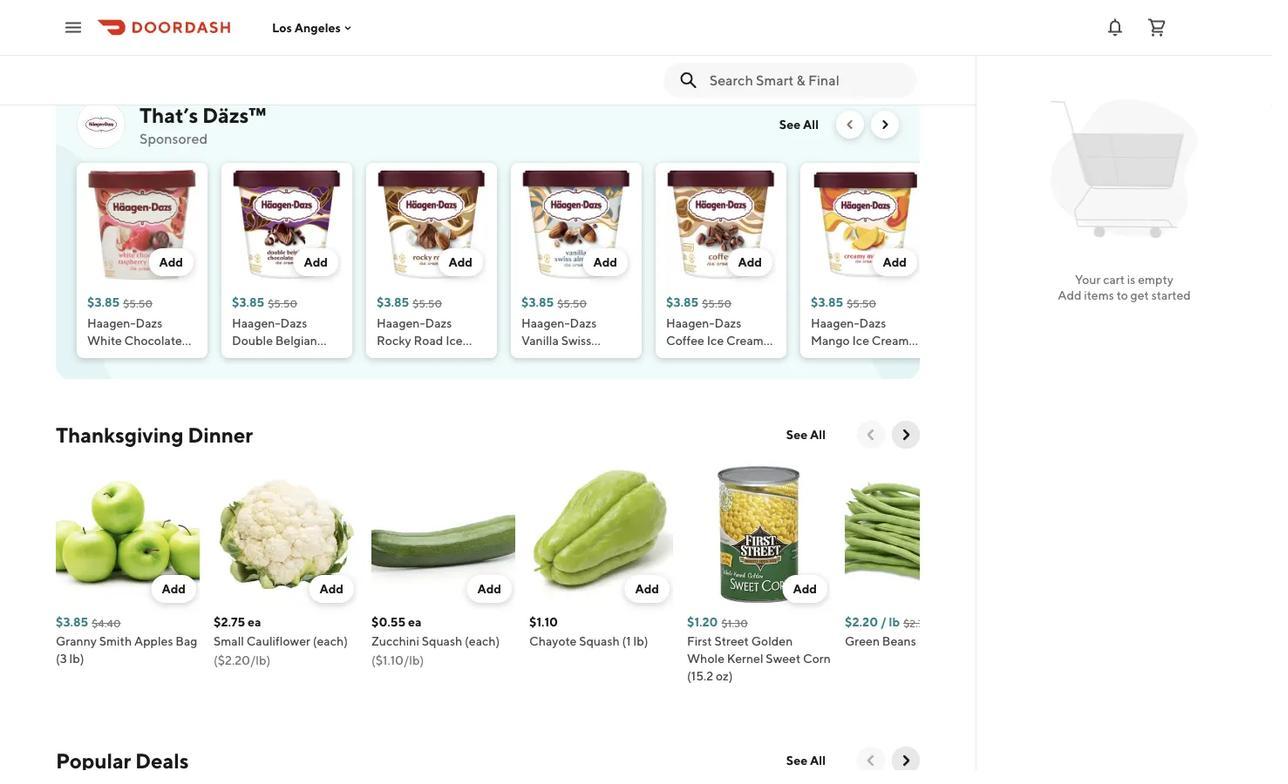Task type: locate. For each thing, give the bounding box(es) containing it.
add up $1.10 chayote squash (1 lb) at bottom
[[635, 582, 659, 596]]

ice inside '$3.85 $5.50 haagen-dazs double belgian chocolate chip ice cream (14 oz)'
[[321, 351, 338, 365]]

1 horizontal spatial $2.75
[[903, 617, 930, 630]]

oz) down mango
[[830, 351, 847, 365]]

1 ea from the left
[[248, 615, 261, 630]]

next button of carousel image
[[878, 118, 892, 132]]

$3.85 $5.50 haagen-dazs coffee ice cream (14 oz)
[[666, 295, 764, 365]]

$5.50 for white
[[123, 297, 153, 310]]

double
[[232, 333, 273, 348]]

truffle
[[146, 351, 182, 365]]

oz) inside $3.85 $5.50 haagen-dazs coffee ice cream (14 oz)
[[685, 351, 702, 365]]

1 vertical spatial see
[[786, 428, 808, 442]]

kernel
[[727, 652, 763, 666]]

$3.85 for haagen-dazs mango ice cream (14 oz)
[[811, 295, 843, 310]]

haagen- up rocky
[[377, 316, 425, 330]]

to
[[1117, 288, 1128, 303]]

0 horizontal spatial $2.75
[[214, 615, 245, 630]]

thanksgiving
[[56, 422, 183, 447]]

add up $3.85 $5.50 haagen-dazs white chocolate raspberry truffle ice cream (14 oz)
[[159, 255, 183, 269]]

lb)
[[633, 634, 648, 649], [944, 634, 958, 649], [69, 652, 84, 666]]

$5.50 up belgian
[[268, 297, 297, 310]]

$3.85 inside $3.85 $5.50 haagen-dazs white chocolate raspberry truffle ice cream (14 oz)
[[87, 295, 120, 310]]

cream inside $3.85 $5.50 haagen-dazs white chocolate raspberry truffle ice cream (14 oz)
[[107, 368, 144, 383]]

oz) down almond
[[540, 368, 557, 383]]

$3.85 up white
[[87, 295, 120, 310]]

3 dazs from the left
[[425, 316, 452, 330]]

add
[[159, 255, 183, 269], [304, 255, 328, 269], [449, 255, 473, 269], [593, 255, 617, 269], [738, 255, 762, 269], [883, 255, 907, 269], [1058, 288, 1082, 303], [162, 582, 186, 596], [319, 582, 344, 596], [477, 582, 501, 596], [635, 582, 659, 596], [793, 582, 817, 596]]

haagen- for double
[[232, 316, 280, 330]]

$1.30
[[722, 617, 748, 630]]

items
[[1084, 288, 1114, 303]]

add for first street golden whole kernel sweet corn (15.2 oz)
[[793, 582, 817, 596]]

0 horizontal spatial lb)
[[69, 652, 84, 666]]

(14
[[416, 351, 433, 365], [666, 351, 682, 365], [811, 351, 827, 365], [146, 368, 163, 383], [272, 368, 288, 383], [521, 368, 538, 383]]

1 horizontal spatial sponsored
[[140, 130, 208, 147]]

1 vertical spatial sponsored
[[140, 130, 208, 147]]

(each) left chayote at bottom left
[[465, 634, 500, 649]]

ea for $0.55 ea
[[408, 615, 422, 630]]

oz) down coffee
[[685, 351, 702, 365]]

add up corn
[[793, 582, 817, 596]]

(14 down truffle
[[146, 368, 163, 383]]

dazs inside the $3.85 $5.50 haagen-dazs rocky road ice cream (14 oz)
[[425, 316, 452, 330]]

haagen- for vanilla
[[521, 316, 570, 330]]

3 haagen- from the left
[[377, 316, 425, 330]]

$5.50 for mango
[[847, 297, 876, 310]]

all for the right previous button of carousel icon
[[810, 428, 826, 442]]

haagen-dazs mango ice cream (14 oz) image
[[811, 170, 921, 280]]

see
[[779, 117, 801, 132], [786, 428, 808, 442], [786, 754, 808, 768]]

2 vertical spatial all
[[810, 754, 826, 768]]

thanksgiving dinner
[[56, 422, 253, 447]]

oz) inside $1.20 $1.30 first street golden whole kernel sweet corn (15.2 oz)
[[716, 669, 733, 684]]

$3.85 for haagen-dazs double belgian chocolate chip ice cream (14 oz)
[[232, 295, 264, 310]]

1 vertical spatial chocolate
[[232, 351, 290, 365]]

all
[[803, 117, 819, 132], [810, 428, 826, 442], [810, 754, 826, 768]]

0 vertical spatial see all link
[[769, 111, 829, 139]]

coffee
[[666, 333, 704, 348]]

0 horizontal spatial ea
[[248, 615, 261, 630]]

open menu image
[[63, 17, 84, 38]]

chocolate down double
[[232, 351, 290, 365]]

see all link
[[769, 111, 829, 139], [776, 421, 836, 449], [776, 747, 836, 772]]

sponsored
[[56, 27, 115, 42], [140, 130, 208, 147]]

haagen- inside $3.85 $5.50 haagen-dazs coffee ice cream (14 oz)
[[666, 316, 715, 330]]

($1.10/lb)
[[371, 653, 424, 668]]

oz) inside $3.85 $5.50 haagen-dazs vanilla swiss almond ice cream (14 oz)
[[540, 368, 557, 383]]

1 haagen- from the left
[[87, 316, 136, 330]]

see all link for the right previous button of carousel icon
[[776, 421, 836, 449]]

$3.85 $5.50 haagen-dazs white chocolate raspberry truffle ice cream (14 oz)
[[87, 295, 182, 383]]

cream down double
[[232, 368, 269, 383]]

1 vertical spatial next button of carousel image
[[897, 752, 915, 770]]

whole
[[687, 652, 725, 666]]

$3.85 for granny smith apples bag (3 lb)
[[56, 615, 88, 630]]

haagen-dazs rocky road ice cream (14 oz) image
[[377, 170, 487, 280]]

oz) right (15.2
[[716, 669, 733, 684]]

add up $3.85 $5.50 haagen-dazs coffee ice cream (14 oz)
[[738, 255, 762, 269]]

0 vertical spatial previous button of carousel image
[[843, 118, 857, 132]]

ea for $2.75 ea
[[248, 615, 261, 630]]

1 next button of carousel image from the top
[[897, 426, 915, 444]]

6 dazs from the left
[[859, 316, 886, 330]]

$5.50 for coffee
[[702, 297, 732, 310]]

2 vertical spatial see all link
[[776, 747, 836, 772]]

($2.20/lb)
[[214, 653, 270, 668]]

(14 down coffee
[[666, 351, 682, 365]]

$3.85 inside $3.85 $5.50 haagen-dazs mango ice cream (14 oz)
[[811, 295, 843, 310]]

add up $3.85 $5.50 haagen-dazs vanilla swiss almond ice cream (14 oz)
[[593, 255, 617, 269]]

2 horizontal spatial lb)
[[944, 634, 958, 649]]

(3
[[56, 652, 67, 666]]

1 vertical spatial see all
[[786, 428, 826, 442]]

0 horizontal spatial chocolate
[[124, 333, 182, 348]]

angeles
[[294, 20, 341, 35]]

ice down swiss
[[568, 351, 585, 365]]

$3.85 up coffee
[[666, 295, 699, 310]]

haagen- inside $3.85 $5.50 haagen-dazs mango ice cream (14 oz)
[[811, 316, 859, 330]]

ice inside $3.85 $5.50 haagen-dazs coffee ice cream (14 oz)
[[707, 333, 724, 348]]

oz) inside the $3.85 $5.50 haagen-dazs rocky road ice cream (14 oz)
[[435, 351, 452, 365]]

lb) inside "$3.85 $4.40 granny smith apples bag (3 lb)"
[[69, 652, 84, 666]]

cream
[[726, 333, 764, 348], [872, 333, 909, 348], [377, 351, 414, 365], [587, 351, 625, 365], [107, 368, 144, 383], [232, 368, 269, 383]]

$4.40
[[92, 617, 121, 630]]

add up belgian
[[304, 255, 328, 269]]

(each) for zucchini squash (each)
[[465, 634, 500, 649]]

add for chayote squash (1 lb)
[[635, 582, 659, 596]]

empty retail cart image
[[1042, 87, 1206, 251]]

2 next button of carousel image from the top
[[897, 752, 915, 770]]

$2.20
[[845, 615, 878, 630]]

lb) inside $1.10 chayote squash (1 lb)
[[633, 634, 648, 649]]

$5.50 up raspberry
[[123, 297, 153, 310]]

lb) right (3
[[69, 652, 84, 666]]

add for granny smith apples bag (3 lb)
[[162, 582, 186, 596]]

0 horizontal spatial previous button of carousel image
[[843, 118, 857, 132]]

$2.75
[[214, 615, 245, 630], [903, 617, 930, 630]]

$3.85 inside $3.85 $5.50 haagen-dazs coffee ice cream (14 oz)
[[666, 295, 699, 310]]

first street golden whole kernel sweet corn (15.2 oz) image
[[687, 463, 831, 607]]

0 horizontal spatial sponsored
[[56, 27, 115, 42]]

chocolate inside $3.85 $5.50 haagen-dazs white chocolate raspberry truffle ice cream (14 oz)
[[124, 333, 182, 348]]

$3.85 up vanilla
[[521, 295, 554, 310]]

add down your
[[1058, 288, 1082, 303]]

add up $0.55 ea zucchini squash (each) ($1.10/lb)
[[477, 582, 501, 596]]

los angeles button
[[272, 20, 355, 35]]

(14 down mango
[[811, 351, 827, 365]]

chocolate up truffle
[[124, 333, 182, 348]]

haagen-
[[87, 316, 136, 330], [232, 316, 280, 330], [377, 316, 425, 330], [521, 316, 570, 330], [666, 316, 715, 330], [811, 316, 859, 330]]

granny
[[56, 634, 97, 649]]

cream right coffee
[[726, 333, 764, 348]]

2 vertical spatial see
[[786, 754, 808, 768]]

add up bag
[[162, 582, 186, 596]]

next button of carousel image
[[897, 426, 915, 444], [897, 752, 915, 770]]

1 vertical spatial see all link
[[776, 421, 836, 449]]

(14 down almond
[[521, 368, 538, 383]]

belgian
[[275, 333, 317, 348]]

1 dazs from the left
[[136, 316, 162, 330]]

(14 inside $3.85 $5.50 haagen-dazs coffee ice cream (14 oz)
[[666, 351, 682, 365]]

zucchini squash (each) image
[[371, 463, 515, 607]]

small cauliflower (each) image
[[214, 463, 357, 607]]

$5.50 for double
[[268, 297, 297, 310]]

$3.85 up double
[[232, 295, 264, 310]]

(each) right cauliflower
[[313, 634, 348, 649]]

$1.20
[[687, 615, 718, 630]]

dazs inside '$3.85 $5.50 haagen-dazs double belgian chocolate chip ice cream (14 oz)'
[[280, 316, 307, 330]]

add for haagen-dazs coffee ice cream (14 oz)
[[738, 255, 762, 269]]

lb) inside $2.20 / lb $2.75 green beans (per lb)
[[944, 634, 958, 649]]

$3.85 $5.50 haagen-dazs vanilla swiss almond ice cream (14 oz)
[[521, 295, 625, 383]]

$3.85 up rocky
[[377, 295, 409, 310]]

(each) inside $0.55 ea zucchini squash (each) ($1.10/lb)
[[465, 634, 500, 649]]

1 squash from the left
[[422, 634, 462, 649]]

squash right the zucchini
[[422, 634, 462, 649]]

cream inside $3.85 $5.50 haagen-dazs coffee ice cream (14 oz)
[[726, 333, 764, 348]]

haagen-dazs double belgian chocolate chip ice cream (14 oz) image
[[232, 170, 342, 280]]

/
[[881, 615, 886, 630]]

(14 inside $3.85 $5.50 haagen-dazs vanilla swiss almond ice cream (14 oz)
[[521, 368, 538, 383]]

1 horizontal spatial chocolate
[[232, 351, 290, 365]]

ice right mango
[[852, 333, 869, 348]]

0 vertical spatial see
[[779, 117, 801, 132]]

corn
[[803, 652, 831, 666]]

(14 down road
[[416, 351, 433, 365]]

ea up cauliflower
[[248, 615, 261, 630]]

1 (each) from the left
[[313, 634, 348, 649]]

ice right chip
[[321, 351, 338, 365]]

$5.50 up mango
[[847, 297, 876, 310]]

5 dazs from the left
[[715, 316, 741, 330]]

(14 inside $3.85 $5.50 haagen-dazs white chocolate raspberry truffle ice cream (14 oz)
[[146, 368, 163, 383]]

$3.85 $4.40 granny smith apples bag (3 lb)
[[56, 615, 197, 666]]

oz) down chip
[[290, 368, 307, 383]]

6 $5.50 from the left
[[847, 297, 876, 310]]

$3.85
[[87, 295, 120, 310], [232, 295, 264, 310], [377, 295, 409, 310], [521, 295, 554, 310], [666, 295, 699, 310], [811, 295, 843, 310], [56, 615, 88, 630]]

squash
[[422, 634, 462, 649], [579, 634, 620, 649]]

5 $5.50 from the left
[[702, 297, 732, 310]]

$3.85 inside the $3.85 $5.50 haagen-dazs rocky road ice cream (14 oz)
[[377, 295, 409, 310]]

2 $5.50 from the left
[[268, 297, 297, 310]]

$1.10
[[529, 615, 558, 630]]

your cart is empty add items to get started
[[1058, 272, 1191, 303]]

swiss
[[561, 333, 591, 348]]

$5.50 up coffee
[[702, 297, 732, 310]]

haagen- up mango
[[811, 316, 859, 330]]

$5.50 inside $3.85 $5.50 haagen-dazs coffee ice cream (14 oz)
[[702, 297, 732, 310]]

0 vertical spatial chocolate
[[124, 333, 182, 348]]

4 $5.50 from the left
[[557, 297, 587, 310]]

2 dazs from the left
[[280, 316, 307, 330]]

$5.50 for vanilla
[[557, 297, 587, 310]]

empty
[[1138, 272, 1174, 287]]

dazs
[[136, 316, 162, 330], [280, 316, 307, 330], [425, 316, 452, 330], [570, 316, 597, 330], [715, 316, 741, 330], [859, 316, 886, 330]]

cream inside the $3.85 $5.50 haagen-dazs rocky road ice cream (14 oz)
[[377, 351, 414, 365]]

almond
[[521, 351, 566, 365]]

small
[[214, 634, 244, 649]]

golden
[[751, 634, 793, 649]]

6 haagen- from the left
[[811, 316, 859, 330]]

zucchini
[[371, 634, 419, 649]]

ea right $0.55
[[408, 615, 422, 630]]

0 vertical spatial next button of carousel image
[[897, 426, 915, 444]]

add up $3.85 $5.50 haagen-dazs mango ice cream (14 oz)
[[883, 255, 907, 269]]

4 haagen- from the left
[[521, 316, 570, 330]]

$5.50 inside $3.85 $5.50 haagen-dazs mango ice cream (14 oz)
[[847, 297, 876, 310]]

(each)
[[313, 634, 348, 649], [465, 634, 500, 649]]

haagen- up white
[[87, 316, 136, 330]]

cream down raspberry
[[107, 368, 144, 383]]

cream right mango
[[872, 333, 909, 348]]

$3.85 $5.50 haagen-dazs rocky road ice cream (14 oz)
[[377, 295, 463, 365]]

los
[[272, 20, 292, 35]]

$5.50
[[123, 297, 153, 310], [268, 297, 297, 310], [413, 297, 442, 310], [557, 297, 587, 310], [702, 297, 732, 310], [847, 297, 876, 310]]

chocolate
[[124, 333, 182, 348], [232, 351, 290, 365]]

(each) inside $2.75 ea small cauliflower (each) ($2.20/lb)
[[313, 634, 348, 649]]

$2.75 ea small cauliflower (each) ($2.20/lb)
[[214, 615, 348, 668]]

ice right coffee
[[707, 333, 724, 348]]

$2.75 up small
[[214, 615, 245, 630]]

that's
[[140, 102, 198, 127]]

haagen- inside '$3.85 $5.50 haagen-dazs double belgian chocolate chip ice cream (14 oz)'
[[232, 316, 280, 330]]

2 ea from the left
[[408, 615, 422, 630]]

haagen- up coffee
[[666, 316, 715, 330]]

lb) right (per
[[944, 634, 958, 649]]

previous button of carousel image
[[843, 118, 857, 132], [862, 426, 880, 444]]

$2.75 up (per
[[903, 617, 930, 630]]

1 vertical spatial previous button of carousel image
[[862, 426, 880, 444]]

$3.85 up granny
[[56, 615, 88, 630]]

next button of carousel image for previous button of carousel image
[[897, 752, 915, 770]]

dazs for white
[[136, 316, 162, 330]]

$5.50 inside $3.85 $5.50 haagen-dazs vanilla swiss almond ice cream (14 oz)
[[557, 297, 587, 310]]

1 horizontal spatial lb)
[[633, 634, 648, 649]]

ea inside $2.75 ea small cauliflower (each) ($2.20/lb)
[[248, 615, 261, 630]]

1 horizontal spatial ea
[[408, 615, 422, 630]]

$3.85 $5.50 haagen-dazs mango ice cream (14 oz)
[[811, 295, 909, 365]]

haagen- up vanilla
[[521, 316, 570, 330]]

ice down raspberry
[[87, 368, 104, 383]]

0 horizontal spatial (each)
[[313, 634, 348, 649]]

sweet
[[766, 652, 801, 666]]

oz) down truffle
[[165, 368, 182, 383]]

ea inside $0.55 ea zucchini squash (each) ($1.10/lb)
[[408, 615, 422, 630]]

see all
[[779, 117, 819, 132], [786, 428, 826, 442], [786, 754, 826, 768]]

$5.50 inside '$3.85 $5.50 haagen-dazs double belgian chocolate chip ice cream (14 oz)'
[[268, 297, 297, 310]]

haagen- for mango
[[811, 316, 859, 330]]

lb
[[889, 615, 900, 630]]

3 $5.50 from the left
[[413, 297, 442, 310]]

1 horizontal spatial (each)
[[465, 634, 500, 649]]

2 haagen- from the left
[[232, 316, 280, 330]]

cream down swiss
[[587, 351, 625, 365]]

squash left (1
[[579, 634, 620, 649]]

add for zucchini squash (each)
[[477, 582, 501, 596]]

haagen- up double
[[232, 316, 280, 330]]

oz)
[[435, 351, 452, 365], [685, 351, 702, 365], [830, 351, 847, 365], [165, 368, 182, 383], [290, 368, 307, 383], [540, 368, 557, 383], [716, 669, 733, 684]]

$3.85 inside '$3.85 $5.50 haagen-dazs double belgian chocolate chip ice cream (14 oz)'
[[232, 295, 264, 310]]

lb) right (1
[[633, 634, 648, 649]]

(14 down belgian
[[272, 368, 288, 383]]

ice
[[446, 333, 463, 348], [707, 333, 724, 348], [852, 333, 869, 348], [321, 351, 338, 365], [568, 351, 585, 365], [87, 368, 104, 383]]

add button
[[149, 248, 194, 276], [149, 248, 194, 276], [293, 248, 338, 276], [293, 248, 338, 276], [438, 248, 483, 276], [438, 248, 483, 276], [583, 248, 628, 276], [583, 248, 628, 276], [728, 248, 772, 276], [728, 248, 772, 276], [872, 248, 917, 276], [872, 248, 917, 276], [151, 575, 196, 603], [151, 575, 196, 603], [309, 575, 354, 603], [309, 575, 354, 603], [467, 575, 512, 603], [467, 575, 512, 603], [625, 575, 670, 603], [625, 575, 670, 603], [782, 575, 827, 603], [782, 575, 827, 603]]

add up the $3.85 $5.50 haagen-dazs rocky road ice cream (14 oz)
[[449, 255, 473, 269]]

haagen- inside $3.85 $5.50 haagen-dazs vanilla swiss almond ice cream (14 oz)
[[521, 316, 570, 330]]

(each) for small cauliflower (each)
[[313, 634, 348, 649]]

1 horizontal spatial squash
[[579, 634, 620, 649]]

(14 inside '$3.85 $5.50 haagen-dazs double belgian chocolate chip ice cream (14 oz)'
[[272, 368, 288, 383]]

$3.85 for haagen-dazs rocky road ice cream (14 oz)
[[377, 295, 409, 310]]

ice right road
[[446, 333, 463, 348]]

oz) down road
[[435, 351, 452, 365]]

cream down rocky
[[377, 351, 414, 365]]

rocky
[[377, 333, 411, 348]]

haagen-dazs coffee ice cream (14 oz) image
[[666, 170, 776, 280]]

däzs™
[[202, 102, 266, 127]]

road
[[414, 333, 443, 348]]

haagen-dazs vanilla swiss almond ice cream (14 oz) image
[[521, 170, 631, 280]]

5 haagen- from the left
[[666, 316, 715, 330]]

2 (each) from the left
[[465, 634, 500, 649]]

0 vertical spatial see all
[[779, 117, 819, 132]]

dazs inside $3.85 $5.50 haagen-dazs mango ice cream (14 oz)
[[859, 316, 886, 330]]

$5.50 inside $3.85 $5.50 haagen-dazs white chocolate raspberry truffle ice cream (14 oz)
[[123, 297, 153, 310]]

haagen- inside the $3.85 $5.50 haagen-dazs rocky road ice cream (14 oz)
[[377, 316, 425, 330]]

dazs for mango
[[859, 316, 886, 330]]

$5.50 up road
[[413, 297, 442, 310]]

2 squash from the left
[[579, 634, 620, 649]]

dazs inside $3.85 $5.50 haagen-dazs white chocolate raspberry truffle ice cream (14 oz)
[[136, 316, 162, 330]]

see all link for previous button of carousel image
[[776, 747, 836, 772]]

add up $2.75 ea small cauliflower (each) ($2.20/lb)
[[319, 582, 344, 596]]

$3.85 up mango
[[811, 295, 843, 310]]

dazs inside $3.85 $5.50 haagen-dazs coffee ice cream (14 oz)
[[715, 316, 741, 330]]

0 horizontal spatial squash
[[422, 634, 462, 649]]

$3.85 inside "$3.85 $4.40 granny smith apples bag (3 lb)"
[[56, 615, 88, 630]]

squash inside $0.55 ea zucchini squash (each) ($1.10/lb)
[[422, 634, 462, 649]]

haagen- inside $3.85 $5.50 haagen-dazs white chocolate raspberry truffle ice cream (14 oz)
[[87, 316, 136, 330]]

$3.85 inside $3.85 $5.50 haagen-dazs vanilla swiss almond ice cream (14 oz)
[[521, 295, 554, 310]]

$3.85 $5.50 haagen-dazs double belgian chocolate chip ice cream (14 oz)
[[232, 295, 338, 383]]

dazs inside $3.85 $5.50 haagen-dazs vanilla swiss almond ice cream (14 oz)
[[570, 316, 597, 330]]

$5.50 up swiss
[[557, 297, 587, 310]]

1 vertical spatial all
[[810, 428, 826, 442]]

4 dazs from the left
[[570, 316, 597, 330]]

1 $5.50 from the left
[[123, 297, 153, 310]]

$3.85 for haagen-dazs vanilla swiss almond ice cream (14 oz)
[[521, 295, 554, 310]]

$5.50 inside the $3.85 $5.50 haagen-dazs rocky road ice cream (14 oz)
[[413, 297, 442, 310]]

ea
[[248, 615, 261, 630], [408, 615, 422, 630]]

0 items, open order cart image
[[1147, 17, 1167, 38]]



Task type: describe. For each thing, give the bounding box(es) containing it.
add for haagen-dazs mango ice cream (14 oz)
[[883, 255, 907, 269]]

add for haagen-dazs vanilla swiss almond ice cream (14 oz)
[[593, 255, 617, 269]]

chayote squash (1 lb) image
[[529, 463, 673, 607]]

oz) inside $3.85 $5.50 haagen-dazs mango ice cream (14 oz)
[[830, 351, 847, 365]]

green
[[845, 634, 880, 649]]

next button of carousel image for the right previous button of carousel icon
[[897, 426, 915, 444]]

haagen-dazs white chocolate raspberry truffle ice cream (14 oz) image
[[87, 170, 197, 280]]

green beans (per lb) image
[[845, 463, 989, 607]]

raspberry
[[87, 351, 144, 365]]

your
[[1075, 272, 1101, 287]]

oz) inside $3.85 $5.50 haagen-dazs white chocolate raspberry truffle ice cream (14 oz)
[[165, 368, 182, 383]]

ice inside $3.85 $5.50 haagen-dazs white chocolate raspberry truffle ice cream (14 oz)
[[87, 368, 104, 383]]

add for haagen-dazs rocky road ice cream (14 oz)
[[449, 255, 473, 269]]

cream inside $3.85 $5.50 haagen-dazs mango ice cream (14 oz)
[[872, 333, 909, 348]]

$3.85 for haagen-dazs white chocolate raspberry truffle ice cream (14 oz)
[[87, 295, 120, 310]]

see for previous button of carousel image
[[786, 754, 808, 768]]

cream inside $3.85 $5.50 haagen-dazs vanilla swiss almond ice cream (14 oz)
[[587, 351, 625, 365]]

0 vertical spatial sponsored
[[56, 27, 115, 42]]

chip
[[292, 351, 319, 365]]

2 vertical spatial see all
[[786, 754, 826, 768]]

see for the right previous button of carousel icon
[[786, 428, 808, 442]]

$5.50 for rocky
[[413, 297, 442, 310]]

$2.75 inside $2.75 ea small cauliflower (each) ($2.20/lb)
[[214, 615, 245, 630]]

$2.20 / lb $2.75 green beans (per lb)
[[845, 615, 958, 649]]

oz) inside '$3.85 $5.50 haagen-dazs double belgian chocolate chip ice cream (14 oz)'
[[290, 368, 307, 383]]

dazs for coffee
[[715, 316, 741, 330]]

Search Smart & Final search field
[[709, 71, 902, 90]]

bag
[[176, 634, 197, 649]]

add inside your cart is empty add items to get started
[[1058, 288, 1082, 303]]

add for haagen-dazs white chocolate raspberry truffle ice cream (14 oz)
[[159, 255, 183, 269]]

(per
[[919, 634, 941, 649]]

apples
[[134, 634, 173, 649]]

lb) for granny smith apples bag (3 lb)
[[69, 652, 84, 666]]

dazs for vanilla
[[570, 316, 597, 330]]

get
[[1130, 288, 1149, 303]]

smith
[[99, 634, 132, 649]]

beans
[[882, 634, 916, 649]]

ice inside the $3.85 $5.50 haagen-dazs rocky road ice cream (14 oz)
[[446, 333, 463, 348]]

ice inside $3.85 $5.50 haagen-dazs mango ice cream (14 oz)
[[852, 333, 869, 348]]

first
[[687, 634, 712, 649]]

(14 inside $3.85 $5.50 haagen-dazs mango ice cream (14 oz)
[[811, 351, 827, 365]]

ice inside $3.85 $5.50 haagen-dazs vanilla swiss almond ice cream (14 oz)
[[568, 351, 585, 365]]

all for previous button of carousel image
[[810, 754, 826, 768]]

mango
[[811, 333, 850, 348]]

previous button of carousel image
[[862, 752, 880, 770]]

los angeles
[[272, 20, 341, 35]]

notification bell image
[[1105, 17, 1126, 38]]

dinner
[[188, 422, 253, 447]]

that's däzs™ sponsored
[[140, 102, 266, 147]]

vanilla
[[521, 333, 559, 348]]

add for haagen-dazs double belgian chocolate chip ice cream (14 oz)
[[304, 255, 328, 269]]

$2.75 inside $2.20 / lb $2.75 green beans (per lb)
[[903, 617, 930, 630]]

granny smith apples bag (3 lb) image
[[56, 463, 200, 607]]

(14 inside the $3.85 $5.50 haagen-dazs rocky road ice cream (14 oz)
[[416, 351, 433, 365]]

haagen- for coffee
[[666, 316, 715, 330]]

haagen- for rocky
[[377, 316, 425, 330]]

white
[[87, 333, 122, 348]]

1 horizontal spatial previous button of carousel image
[[862, 426, 880, 444]]

$3.85 for haagen-dazs coffee ice cream (14 oz)
[[666, 295, 699, 310]]

(15.2
[[687, 669, 713, 684]]

(1
[[622, 634, 631, 649]]

haagen- for white
[[87, 316, 136, 330]]

squash inside $1.10 chayote squash (1 lb)
[[579, 634, 620, 649]]

dazs for double
[[280, 316, 307, 330]]

0 vertical spatial all
[[803, 117, 819, 132]]

add for small cauliflower (each)
[[319, 582, 344, 596]]

$1.10 chayote squash (1 lb)
[[529, 615, 648, 649]]

sponsored inside that's däzs™ sponsored
[[140, 130, 208, 147]]

$1.20 $1.30 first street golden whole kernel sweet corn (15.2 oz)
[[687, 615, 831, 684]]

$0.55
[[371, 615, 406, 630]]

cart
[[1103, 272, 1125, 287]]

dazs for rocky
[[425, 316, 452, 330]]

is
[[1127, 272, 1136, 287]]

chocolate inside '$3.85 $5.50 haagen-dazs double belgian chocolate chip ice cream (14 oz)'
[[232, 351, 290, 365]]

cream inside '$3.85 $5.50 haagen-dazs double belgian chocolate chip ice cream (14 oz)'
[[232, 368, 269, 383]]

cauliflower
[[247, 634, 310, 649]]

thanksgiving dinner link
[[56, 421, 253, 449]]

started
[[1151, 288, 1191, 303]]

$0.55 ea zucchini squash (each) ($1.10/lb)
[[371, 615, 500, 668]]

lb) for green beans (per lb)
[[944, 634, 958, 649]]

chayote
[[529, 634, 577, 649]]

street
[[714, 634, 749, 649]]



Task type: vqa. For each thing, say whether or not it's contained in the screenshot.
$2.75 to the right
yes



